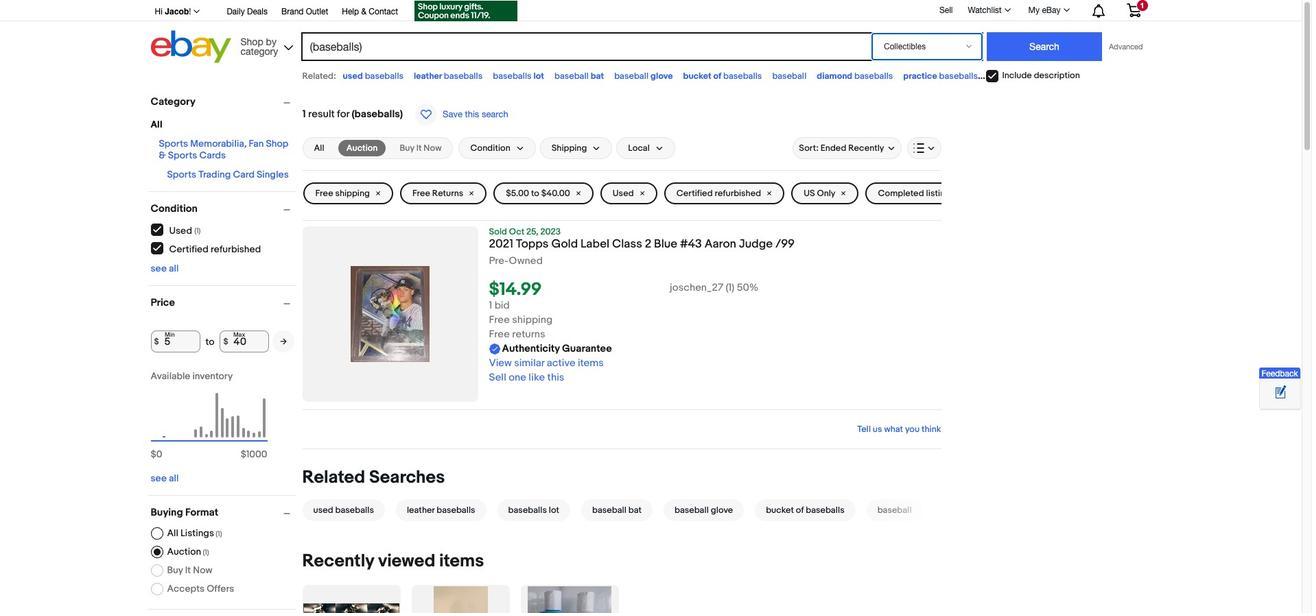 Task type: vqa. For each thing, say whether or not it's contained in the screenshot.
Airline
no



Task type: locate. For each thing, give the bounding box(es) containing it.
1 horizontal spatial 1
[[489, 299, 492, 312]]

0 horizontal spatial certified refurbished
[[169, 243, 261, 255]]

leather baseballs inside 'main content'
[[407, 505, 475, 516]]

0 vertical spatial refurbished
[[715, 188, 761, 199]]

(1) inside 'used (1)'
[[194, 226, 201, 235]]

1 result for (baseballs)
[[302, 108, 403, 121]]

(1) inside auction (1)
[[203, 549, 209, 557]]

shop right 'fan'
[[266, 138, 288, 150]]

bucket of baseballs inside 'main content'
[[766, 505, 845, 516]]

buy up 'accepts'
[[167, 565, 183, 577]]

listings
[[181, 528, 214, 540]]

0 horizontal spatial condition
[[151, 203, 198, 216]]

1 vertical spatial of
[[796, 505, 804, 516]]

0 vertical spatial condition
[[471, 143, 511, 154]]

0 horizontal spatial of
[[714, 71, 722, 82]]

free left returns
[[413, 188, 430, 199]]

label
[[581, 238, 610, 251]]

1 vertical spatial lot
[[549, 505, 560, 516]]

watchlist
[[968, 5, 1002, 15]]

certified refurbished link down 'used (1)'
[[151, 242, 262, 255]]

leather down the searches
[[407, 505, 435, 516]]

2 see all button from the top
[[151, 473, 179, 485]]

1 all from the top
[[169, 263, 179, 275]]

category button
[[151, 95, 296, 108]]

2 see from the top
[[151, 473, 167, 485]]

daily deals link
[[227, 5, 268, 20]]

certified refurbished link up aaron
[[664, 183, 785, 205]]

certified refurbished up aaron
[[677, 188, 761, 199]]

deals
[[247, 7, 268, 16]]

this inside button
[[465, 109, 479, 119]]

oct
[[509, 227, 525, 238]]

now inside 'main content'
[[424, 143, 442, 154]]

1 left the result on the left
[[302, 108, 306, 121]]

$ 0
[[151, 449, 162, 461]]

0 vertical spatial see all button
[[151, 263, 179, 275]]

aaron
[[705, 238, 737, 251]]

!
[[189, 7, 191, 16]]

all down the result on the left
[[314, 143, 325, 154]]

1 vertical spatial sell
[[489, 372, 507, 385]]

0 horizontal spatial recently
[[302, 551, 374, 573]]

0 horizontal spatial &
[[159, 150, 166, 161]]

1 horizontal spatial this
[[548, 372, 565, 385]]

$5.00 to $40.00
[[506, 188, 570, 199]]

2 see all from the top
[[151, 473, 179, 485]]

1 horizontal spatial buy it now
[[400, 143, 442, 154]]

see
[[151, 263, 167, 275], [151, 473, 167, 485]]

1 vertical spatial glove
[[711, 505, 733, 516]]

used baseballs down related
[[313, 505, 374, 516]]

items down guarantee
[[578, 357, 604, 370]]

0 horizontal spatial to
[[206, 336, 214, 348]]

get the coupon image
[[415, 1, 518, 21]]

blue
[[654, 238, 678, 251]]

used inside 'main content'
[[613, 188, 634, 199]]

0 vertical spatial shop
[[241, 36, 263, 47]]

1 horizontal spatial bucket
[[766, 505, 794, 516]]

1 vertical spatial baseball link
[[861, 500, 929, 522]]

condition up 'used (1)'
[[151, 203, 198, 216]]

to right $5.00
[[531, 188, 539, 199]]

it
[[416, 143, 422, 154], [185, 565, 191, 577]]

buy right auction link in the top left of the page
[[400, 143, 414, 154]]

condition
[[471, 143, 511, 154], [151, 203, 198, 216]]

joschen_27 (1) 50% 1 bid free shipping free returns authenticity guarantee view similar active items sell one like this
[[489, 282, 759, 385]]

(1) right listings
[[216, 530, 222, 539]]

0 vertical spatial condition button
[[459, 137, 536, 159]]

this inside joschen_27 (1) 50% 1 bid free shipping free returns authenticity guarantee view similar active items sell one like this
[[548, 372, 565, 385]]

bat
[[591, 71, 604, 82], [629, 505, 642, 516]]

0 horizontal spatial buy it now
[[167, 565, 213, 577]]

1 up advanced
[[1141, 1, 1145, 10]]

shipping down auction link in the top left of the page
[[335, 188, 370, 199]]

0 horizontal spatial certified
[[169, 243, 209, 255]]

judge
[[739, 238, 773, 251]]

0 vertical spatial  (1) items text field
[[214, 530, 222, 539]]

/99
[[776, 238, 795, 251]]

all down the category
[[151, 119, 162, 130]]

this
[[465, 109, 479, 119], [548, 372, 565, 385]]

auction inside 'main content'
[[346, 143, 378, 154]]

bucket inside bucket of baseballs link
[[766, 505, 794, 516]]

0 vertical spatial certified
[[677, 188, 713, 199]]

1 vertical spatial 1
[[302, 108, 306, 121]]

1 horizontal spatial buy
[[400, 143, 414, 154]]

1 for 1 result for (baseballs)
[[302, 108, 306, 121]]

0 vertical spatial leather
[[414, 71, 442, 82]]

refurbished up aaron
[[715, 188, 761, 199]]

items up same day ship moroccanoil volume shampoo and conditioner 8.5 fl oz duo image
[[439, 551, 484, 573]]

see all button down 0
[[151, 473, 179, 485]]

1 vertical spatial certified refurbished link
[[151, 242, 262, 255]]

view similar active items link
[[489, 357, 604, 370]]

2 all from the top
[[169, 473, 179, 485]]

0 vertical spatial shipping
[[335, 188, 370, 199]]

None submit
[[987, 32, 1103, 61]]

certified refurbished down 'used (1)'
[[169, 243, 261, 255]]

0 horizontal spatial baseball glove
[[615, 71, 673, 82]]

refurbished up price 'dropdown button'
[[211, 243, 261, 255]]

2 horizontal spatial all
[[314, 143, 325, 154]]

baseball glove inside baseball glove link
[[675, 505, 733, 516]]

0 vertical spatial of
[[714, 71, 722, 82]]

1 vertical spatial used baseballs
[[313, 505, 374, 516]]

0 horizontal spatial shop
[[241, 36, 263, 47]]

& left cards
[[159, 150, 166, 161]]

main content
[[302, 89, 1038, 614]]

leather baseballs down the searches
[[407, 505, 475, 516]]

to
[[531, 188, 539, 199], [206, 336, 214, 348]]

similar
[[514, 357, 545, 370]]

active
[[547, 357, 576, 370]]

duo moroccanoil extra volume shampoo and conditioner 2.4 oz fine to medium hair image
[[528, 587, 612, 614]]

certified inside 'main content'
[[677, 188, 713, 199]]

1 horizontal spatial glove
[[711, 505, 733, 516]]

0 horizontal spatial now
[[193, 565, 213, 577]]

baseball link inside 'main content'
[[861, 500, 929, 522]]

glove inside 'main content'
[[711, 505, 733, 516]]

used
[[343, 71, 363, 82], [313, 505, 333, 516]]

0 vertical spatial auction
[[346, 143, 378, 154]]

1 horizontal spatial certified
[[677, 188, 713, 199]]

accepts offers
[[167, 584, 234, 595]]

leather baseballs link
[[391, 500, 492, 522]]

1 link
[[1119, 0, 1150, 20]]

available
[[151, 371, 190, 382]]

1 vertical spatial see all
[[151, 473, 179, 485]]

0 horizontal spatial bucket
[[683, 71, 712, 82]]

0 horizontal spatial bucket of baseballs
[[683, 71, 762, 82]]

(1) down listings
[[203, 549, 209, 557]]

see all up price
[[151, 263, 179, 275]]

sell
[[940, 5, 953, 15], [489, 372, 507, 385]]

my
[[1029, 5, 1040, 15]]

1 see all from the top
[[151, 263, 179, 275]]

0 vertical spatial glove
[[651, 71, 673, 82]]

0 horizontal spatial buy
[[167, 565, 183, 577]]

it down auction (1)
[[185, 565, 191, 577]]

Search for anything text field
[[303, 34, 870, 60]]

1 horizontal spatial of
[[796, 505, 804, 516]]

glove
[[651, 71, 673, 82], [711, 505, 733, 516]]

 (1) Items text field
[[214, 530, 222, 539], [201, 549, 209, 557]]

1 horizontal spatial to
[[531, 188, 539, 199]]

used baseballs up (baseballs)
[[343, 71, 404, 82]]

buying format button
[[151, 507, 296, 520]]

this down 'active' at the bottom of the page
[[548, 372, 565, 385]]

related
[[302, 468, 365, 489]]

certified down 'used (1)'
[[169, 243, 209, 255]]

all down buying
[[167, 528, 178, 540]]

include
[[1003, 70, 1032, 81]]

items
[[578, 357, 604, 370], [439, 551, 484, 573]]

1 horizontal spatial used
[[613, 188, 634, 199]]

available inventory
[[151, 371, 233, 382]]

1 vertical spatial bat
[[629, 505, 642, 516]]

2 horizontal spatial 1
[[1141, 1, 1145, 10]]

1 vertical spatial baseball bat
[[592, 505, 642, 516]]

baseball glove link
[[658, 500, 750, 522]]

0 horizontal spatial items
[[439, 551, 484, 573]]

1 horizontal spatial now
[[424, 143, 442, 154]]

condition button down search
[[459, 137, 536, 159]]

1 horizontal spatial certified refurbished link
[[664, 183, 785, 205]]

auction down 1 result for (baseballs)
[[346, 143, 378, 154]]

certified refurbished
[[677, 188, 761, 199], [169, 243, 261, 255]]

0 vertical spatial 1
[[1141, 1, 1145, 10]]

free
[[315, 188, 333, 199], [413, 188, 430, 199], [489, 314, 510, 327], [489, 328, 510, 341]]

$ up buying
[[151, 449, 156, 461]]

0 horizontal spatial 1
[[302, 108, 306, 121]]

recently up 3x sealed fossil long/hanger booster packs (artset) wotc original pokemon cards image
[[302, 551, 374, 573]]

&
[[361, 7, 367, 16], [159, 150, 166, 161]]

sell down view
[[489, 372, 507, 385]]

shipping
[[552, 143, 587, 154]]

inventory
[[193, 371, 233, 382]]

buy it now up free returns
[[400, 143, 442, 154]]

0 horizontal spatial baseball link
[[773, 71, 807, 82]]

price
[[151, 297, 175, 310]]

1 horizontal spatial certified refurbished
[[677, 188, 761, 199]]

2 vertical spatial all
[[167, 528, 178, 540]]

to left maximum value $40 text box
[[206, 336, 214, 348]]

bat inside 'main content'
[[629, 505, 642, 516]]

it up free returns
[[416, 143, 422, 154]]

1 horizontal spatial refurbished
[[715, 188, 761, 199]]

(1) left 50%
[[726, 282, 735, 295]]

(1)
[[194, 226, 201, 235], [726, 282, 735, 295], [216, 530, 222, 539], [203, 549, 209, 557]]

card
[[233, 169, 255, 181]]

0 horizontal spatial auction
[[167, 546, 201, 558]]

all up buying
[[169, 473, 179, 485]]

(1) down 'trading'
[[194, 226, 201, 235]]

tell us what you think link
[[858, 424, 942, 435]]

listing options selector. list view selected. image
[[913, 143, 935, 154]]

sports
[[159, 138, 188, 150], [168, 150, 197, 161], [167, 169, 196, 181]]

1 vertical spatial buy
[[167, 565, 183, 577]]

auction (1)
[[167, 546, 209, 558]]

see all button up price
[[151, 263, 179, 275]]

what
[[884, 424, 903, 435]]

lot left baseball bat link
[[549, 505, 560, 516]]

see up price
[[151, 263, 167, 275]]

leather baseballs up save
[[414, 71, 483, 82]]

0 vertical spatial to
[[531, 188, 539, 199]]

1 horizontal spatial it
[[416, 143, 422, 154]]

1 horizontal spatial baseball link
[[861, 500, 929, 522]]

help & contact
[[342, 7, 398, 16]]

1 horizontal spatial all
[[167, 528, 178, 540]]

search
[[482, 109, 508, 119]]

shop left by
[[241, 36, 263, 47]]

1 vertical spatial see
[[151, 473, 167, 485]]

0 horizontal spatial glove
[[651, 71, 673, 82]]

recently right ended
[[849, 143, 885, 154]]

completed listings
[[878, 188, 955, 199]]

none submit inside shop by category banner
[[987, 32, 1103, 61]]

0 vertical spatial this
[[465, 109, 479, 119]]

1 vertical spatial shipping
[[512, 314, 553, 327]]

$5.00
[[506, 188, 529, 199]]

0 horizontal spatial certified refurbished link
[[151, 242, 262, 255]]

free shipping
[[315, 188, 370, 199]]

& right help
[[361, 7, 367, 16]]

guarantee
[[562, 343, 612, 356]]

1 horizontal spatial sell
[[940, 5, 953, 15]]

used right related:
[[343, 71, 363, 82]]

tell
[[858, 424, 871, 435]]

see all
[[151, 263, 179, 275], [151, 473, 179, 485]]

shipping button
[[540, 137, 613, 159]]

see down 0
[[151, 473, 167, 485]]

see all for price
[[151, 473, 179, 485]]

0 horizontal spatial  (1) items text field
[[201, 549, 209, 557]]

1 vertical spatial buy it now
[[167, 565, 213, 577]]

1 vertical spatial bucket of baseballs
[[766, 505, 845, 516]]

view
[[489, 357, 512, 370]]

buy inside 'main content'
[[400, 143, 414, 154]]

0 vertical spatial all
[[151, 119, 162, 130]]

sports memorabilia, fan shop & sports cards
[[159, 138, 288, 161]]

certified up #43
[[677, 188, 713, 199]]

certified
[[677, 188, 713, 199], [169, 243, 209, 255]]

now up accepts offers
[[193, 565, 213, 577]]

all up price
[[169, 263, 179, 275]]

0 horizontal spatial this
[[465, 109, 479, 119]]

1 vertical spatial used
[[169, 225, 192, 236]]

sell left watchlist
[[940, 5, 953, 15]]

singles
[[257, 169, 289, 181]]

0 horizontal spatial it
[[185, 565, 191, 577]]

all
[[169, 263, 179, 275], [169, 473, 179, 485]]

1 vertical spatial see all button
[[151, 473, 179, 485]]

condition down search
[[471, 143, 511, 154]]

(1) inside joschen_27 (1) 50% 1 bid free shipping free returns authenticity guarantee view similar active items sell one like this
[[726, 282, 735, 295]]

auction down all listings (1)
[[167, 546, 201, 558]]

this right save
[[465, 109, 479, 119]]

condition button down sports trading card singles
[[151, 203, 296, 216]]

used down related
[[313, 505, 333, 516]]

 (1) items text field down listings
[[201, 549, 209, 557]]

(1) inside all listings (1)
[[216, 530, 222, 539]]

baseballs lot inside 'main content'
[[508, 505, 560, 516]]

graph of available inventory between $5.0 and $40.0 image
[[151, 371, 267, 468]]

shop inside shop by category
[[241, 36, 263, 47]]

sort: ended recently
[[799, 143, 885, 154]]

2 vertical spatial 1
[[489, 299, 492, 312]]

auction for auction (1)
[[167, 546, 201, 558]]

now down save this search button
[[424, 143, 442, 154]]

practice
[[904, 71, 938, 82]]

1 horizontal spatial baseball glove
[[675, 505, 733, 516]]

condition button
[[459, 137, 536, 159], [151, 203, 296, 216]]

sports for sports trading card singles
[[167, 169, 196, 181]]

leather inside leather baseballs link
[[407, 505, 435, 516]]

baseball
[[555, 71, 589, 82], [615, 71, 649, 82], [773, 71, 807, 82], [592, 505, 627, 516], [675, 505, 709, 516], [878, 505, 912, 516]]

0 horizontal spatial used
[[169, 225, 192, 236]]

used for used (1)
[[169, 225, 192, 236]]

bucket of baseballs
[[683, 71, 762, 82], [766, 505, 845, 516]]

used (1)
[[169, 225, 201, 236]]

1 inside account navigation
[[1141, 1, 1145, 10]]

you
[[905, 424, 920, 435]]

used inside 'main content'
[[313, 505, 333, 516]]

see all down 0
[[151, 473, 179, 485]]

lot down search for anything text box
[[534, 71, 544, 82]]

fan
[[249, 138, 264, 150]]

1 see all button from the top
[[151, 263, 179, 275]]

 (1) items text field down buying format dropdown button
[[214, 530, 222, 539]]

pre-
[[489, 255, 509, 268]]

0 vertical spatial now
[[424, 143, 442, 154]]

1 left bid at the left of page
[[489, 299, 492, 312]]

0 vertical spatial bucket
[[683, 71, 712, 82]]

0 vertical spatial sell
[[940, 5, 953, 15]]

1 vertical spatial baseballs lot
[[508, 505, 560, 516]]

0 horizontal spatial condition button
[[151, 203, 296, 216]]

1 see from the top
[[151, 263, 167, 275]]

1 horizontal spatial bat
[[629, 505, 642, 516]]

include description
[[1003, 70, 1080, 81]]

watchlist link
[[961, 2, 1017, 19]]

contact
[[369, 7, 398, 16]]

1 vertical spatial all
[[169, 473, 179, 485]]

sold
[[489, 227, 507, 238]]

buy it now down auction (1)
[[167, 565, 213, 577]]

sports for sports memorabilia, fan shop & sports cards
[[159, 138, 188, 150]]

leather up save this search button
[[414, 71, 442, 82]]

0 vertical spatial recently
[[849, 143, 885, 154]]

condition inside 'main content'
[[471, 143, 511, 154]]

sold  oct 25, 2023 2021 topps gold label class 2 blue #43 aaron judge /99 pre-owned
[[489, 227, 795, 268]]

1 horizontal spatial bucket of baseballs
[[766, 505, 845, 516]]

$ up available at bottom
[[154, 337, 159, 347]]

buy it now inside 'main content'
[[400, 143, 442, 154]]

all for price
[[169, 473, 179, 485]]

completed
[[878, 188, 924, 199]]

baseball bat inside 'main content'
[[592, 505, 642, 516]]

shipping up returns
[[512, 314, 553, 327]]



Task type: describe. For each thing, give the bounding box(es) containing it.
1 vertical spatial refurbished
[[211, 243, 261, 255]]

returns
[[512, 328, 546, 341]]

baseball link for related searches
[[861, 500, 929, 522]]

cards
[[199, 150, 226, 161]]

2021 topps gold label class 2 blue #43 aaron judge /99 heading
[[489, 238, 795, 251]]

 (1) items text field for (1)
[[201, 549, 209, 557]]

viewed
[[378, 551, 435, 573]]

all link
[[306, 140, 333, 157]]

1 for 1
[[1141, 1, 1145, 10]]

used link
[[601, 183, 657, 205]]

help & contact link
[[342, 5, 398, 20]]

see all button for price
[[151, 473, 179, 485]]

$ up inventory
[[223, 337, 228, 347]]

free shipping link
[[303, 183, 393, 205]]

price button
[[151, 297, 296, 310]]

sort: ended recently button
[[793, 137, 902, 159]]

(1) for joschen_27
[[726, 282, 735, 295]]

0 vertical spatial used baseballs
[[343, 71, 404, 82]]

Maximum value $40 text field
[[220, 331, 269, 353]]

(baseballs)
[[352, 108, 403, 121]]

see for condition
[[151, 263, 167, 275]]

see all button for condition
[[151, 263, 179, 275]]

0 vertical spatial bucket of baseballs
[[683, 71, 762, 82]]

& inside sports memorabilia, fan shop & sports cards
[[159, 150, 166, 161]]

shipping inside joschen_27 (1) 50% 1 bid free shipping free returns authenticity guarantee view similar active items sell one like this
[[512, 314, 553, 327]]

1 vertical spatial condition
[[151, 203, 198, 216]]

my ebay link
[[1021, 2, 1076, 19]]

sell inside account navigation
[[940, 5, 953, 15]]

for
[[337, 108, 350, 121]]

us only
[[804, 188, 836, 199]]

1 vertical spatial certified
[[169, 243, 209, 255]]

us only link
[[792, 183, 859, 205]]

diamond baseballs
[[817, 71, 893, 82]]

items inside joschen_27 (1) 50% 1 bid free shipping free returns authenticity guarantee view similar active items sell one like this
[[578, 357, 604, 370]]

0 vertical spatial bat
[[591, 71, 604, 82]]

auction for auction
[[346, 143, 378, 154]]

used baseballs inside 'main content'
[[313, 505, 374, 516]]

local
[[628, 143, 650, 154]]

$5.00 to $40.00 link
[[494, 183, 594, 205]]

Minimum value $5 text field
[[151, 331, 200, 353]]

authenticity
[[502, 343, 560, 356]]

(1) for auction
[[203, 549, 209, 557]]

sports trading card singles
[[167, 169, 289, 181]]

by
[[266, 36, 277, 47]]

1 inside joschen_27 (1) 50% 1 bid free shipping free returns authenticity guarantee view similar active items sell one like this
[[489, 299, 492, 312]]

sell inside joschen_27 (1) 50% 1 bid free shipping free returns authenticity guarantee view similar active items sell one like this
[[489, 372, 507, 385]]

see for price
[[151, 473, 167, 485]]

gold
[[552, 238, 578, 251]]

advanced link
[[1103, 33, 1150, 60]]

practice baseballs
[[904, 71, 978, 82]]

2021
[[489, 238, 513, 251]]

2021 topps gold label class 2 blue #43 aaron judge /99 link
[[489, 238, 942, 255]]

sell one like this link
[[489, 372, 565, 385]]

format
[[185, 507, 218, 520]]

rawlings baseballs
[[989, 71, 1063, 82]]

baseballs lot link
[[492, 500, 576, 522]]

1 vertical spatial items
[[439, 551, 484, 573]]

tell us what you think
[[858, 424, 942, 435]]

Auction selected text field
[[346, 142, 378, 154]]

my ebay
[[1029, 5, 1061, 15]]

to inside $5.00 to $40.00 link
[[531, 188, 539, 199]]

auction link
[[338, 140, 386, 157]]

2023
[[541, 227, 561, 238]]

us
[[873, 424, 883, 435]]

recently inside sort: ended recently dropdown button
[[849, 143, 885, 154]]

1000
[[246, 449, 267, 461]]

save this search
[[443, 109, 508, 119]]

feedback
[[1262, 370, 1299, 379]]

searches
[[369, 468, 445, 489]]

refurbished inside 'main content'
[[715, 188, 761, 199]]

1 vertical spatial to
[[206, 336, 214, 348]]

of inside 'main content'
[[796, 505, 804, 516]]

sports memorabilia, fan shop & sports cards link
[[159, 138, 288, 161]]

completed listings link
[[866, 183, 979, 205]]

daily deals
[[227, 7, 268, 16]]

rawlings
[[989, 71, 1022, 82]]

topps
[[516, 238, 549, 251]]

free returns link
[[400, 183, 487, 205]]

$14.99
[[489, 280, 542, 301]]

$ 1000
[[241, 449, 267, 461]]

0 vertical spatial lot
[[534, 71, 544, 82]]

$ up buying format dropdown button
[[241, 449, 246, 461]]

buy it now link
[[392, 140, 450, 157]]

help
[[342, 7, 359, 16]]

1 horizontal spatial condition button
[[459, 137, 536, 159]]

main content containing $14.99
[[302, 89, 1038, 614]]

all inside 'main content'
[[314, 143, 325, 154]]

50%
[[737, 282, 759, 295]]

2
[[645, 238, 652, 251]]

certified refurbished inside 'main content'
[[677, 188, 761, 199]]

& inside 'link'
[[361, 7, 367, 16]]

free down bid at the left of page
[[489, 314, 510, 327]]

used for used
[[613, 188, 634, 199]]

brand
[[281, 7, 304, 16]]

shop by category banner
[[147, 0, 1152, 67]]

1 vertical spatial now
[[193, 565, 213, 577]]

daily
[[227, 7, 245, 16]]

Authenticity Guarantee text field
[[489, 342, 612, 356]]

0 vertical spatial baseball glove
[[615, 71, 673, 82]]

0 vertical spatial leather baseballs
[[414, 71, 483, 82]]

trading
[[198, 169, 231, 181]]

owned
[[509, 255, 543, 268]]

save this search button
[[411, 103, 513, 126]]

it inside 'main content'
[[416, 143, 422, 154]]

buying
[[151, 507, 183, 520]]

baseball link for related:
[[773, 71, 807, 82]]

same day ship moroccanoil volume shampoo and conditioner 8.5 fl oz duo image
[[434, 587, 488, 614]]

all for condition
[[169, 263, 179, 275]]

related searches
[[302, 468, 445, 489]]

free up view
[[489, 328, 510, 341]]

bid
[[495, 299, 510, 312]]

lot inside 'main content'
[[549, 505, 560, 516]]

(1) for used
[[194, 226, 201, 235]]

jacob
[[165, 6, 189, 16]]

see all for condition
[[151, 263, 179, 275]]

us
[[804, 188, 815, 199]]

description
[[1034, 70, 1080, 81]]

1 vertical spatial certified refurbished
[[169, 243, 261, 255]]

1 horizontal spatial used
[[343, 71, 363, 82]]

all listings (1)
[[167, 528, 222, 540]]

hi
[[155, 7, 163, 16]]

2021 topps gold label class 2 blue #43 aaron judge /99 image
[[351, 266, 430, 362]]

ebay
[[1042, 5, 1061, 15]]

free down all link on the left
[[315, 188, 333, 199]]

$40.00
[[541, 188, 570, 199]]

0 vertical spatial baseball bat
[[555, 71, 604, 82]]

1 vertical spatial it
[[185, 565, 191, 577]]

#43
[[680, 238, 702, 251]]

account navigation
[[147, 0, 1152, 23]]

ended
[[821, 143, 847, 154]]

 (1) items text field for listings
[[214, 530, 222, 539]]

0 vertical spatial baseballs lot
[[493, 71, 544, 82]]

buying format
[[151, 507, 218, 520]]

3x sealed fossil long/hanger booster packs (artset) wotc original pokemon cards image
[[303, 604, 400, 614]]

listings
[[926, 188, 955, 199]]

shop inside sports memorabilia, fan shop & sports cards
[[266, 138, 288, 150]]



